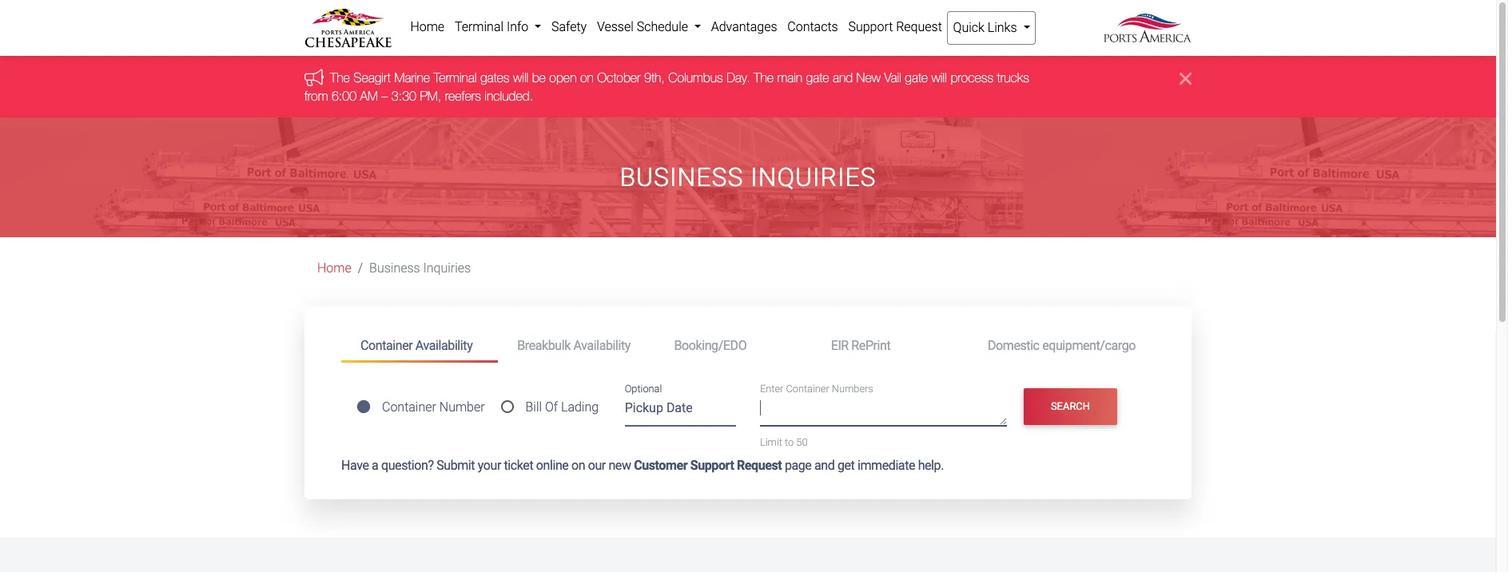 Task type: describe. For each thing, give the bounding box(es) containing it.
the seagirt marine terminal gates will be open on october 9th, columbus day. the main gate and new vail gate will process trucks from 6:00 am – 3:30 pm, reefers included.
[[305, 71, 1029, 103]]

terminal info
[[455, 19, 532, 34]]

contacts link
[[782, 11, 843, 43]]

number
[[439, 400, 485, 415]]

customer
[[634, 458, 688, 473]]

1 vertical spatial support
[[690, 458, 734, 473]]

1 vertical spatial on
[[572, 458, 585, 473]]

1 the from the left
[[330, 71, 350, 85]]

info
[[507, 19, 529, 34]]

container number
[[382, 400, 485, 415]]

50
[[796, 436, 808, 448]]

from
[[305, 89, 328, 103]]

main
[[777, 71, 803, 85]]

advantages link
[[706, 11, 782, 43]]

enter
[[760, 383, 784, 395]]

new
[[609, 458, 631, 473]]

breakbulk availability link
[[498, 331, 655, 360]]

0 horizontal spatial request
[[737, 458, 782, 473]]

and inside the seagirt marine terminal gates will be open on october 9th, columbus day. the main gate and new vail gate will process trucks from 6:00 am – 3:30 pm, reefers included.
[[833, 71, 853, 85]]

immediate
[[858, 458, 915, 473]]

quick
[[953, 20, 985, 35]]

0 horizontal spatial business
[[369, 261, 420, 276]]

availability for container availability
[[416, 338, 473, 353]]

the seagirt marine terminal gates will be open on october 9th, columbus day. the main gate and new vail gate will process trucks from 6:00 am – 3:30 pm, reefers included. alert
[[0, 56, 1496, 118]]

reefers
[[445, 89, 481, 103]]

contacts
[[788, 19, 838, 34]]

am
[[360, 89, 378, 103]]

a
[[372, 458, 378, 473]]

to
[[785, 436, 794, 448]]

quick links
[[953, 20, 1020, 35]]

1 gate from the left
[[806, 71, 829, 85]]

eir reprint link
[[812, 331, 969, 360]]

gates
[[480, 71, 510, 85]]

the seagirt marine terminal gates will be open on october 9th, columbus day. the main gate and new vail gate will process trucks from 6:00 am – 3:30 pm, reefers included. link
[[305, 71, 1029, 103]]

be
[[532, 71, 546, 85]]

customer support request link
[[634, 458, 782, 473]]

1 vertical spatial and
[[815, 458, 835, 473]]

of
[[545, 400, 558, 415]]

process
[[951, 71, 994, 85]]

vessel
[[597, 19, 634, 34]]

online
[[536, 458, 569, 473]]

container for container availability
[[360, 338, 413, 353]]

schedule
[[637, 19, 688, 34]]

safety
[[552, 19, 587, 34]]

domestic equipment/cargo
[[988, 338, 1136, 353]]

bill
[[526, 400, 542, 415]]

vessel schedule
[[597, 19, 691, 34]]

booking/edo link
[[655, 331, 812, 360]]

availability for breakbulk availability
[[574, 338, 631, 353]]

terminal inside terminal info link
[[455, 19, 504, 34]]

page
[[785, 458, 812, 473]]

numbers
[[832, 383, 874, 395]]

day.
[[727, 71, 750, 85]]

on inside the seagirt marine terminal gates will be open on october 9th, columbus day. the main gate and new vail gate will process trucks from 6:00 am – 3:30 pm, reefers included.
[[580, 71, 594, 85]]

new
[[856, 71, 881, 85]]

help.
[[918, 458, 944, 473]]

domestic
[[988, 338, 1040, 353]]

october
[[597, 71, 641, 85]]

marine
[[394, 71, 430, 85]]

pm,
[[420, 89, 441, 103]]

links
[[988, 20, 1017, 35]]

domestic equipment/cargo link
[[969, 331, 1155, 360]]

search button
[[1024, 388, 1118, 425]]

close image
[[1180, 69, 1192, 88]]

3:30
[[392, 89, 416, 103]]



Task type: vqa. For each thing, say whether or not it's contained in the screenshot.
the Read
no



Task type: locate. For each thing, give the bounding box(es) containing it.
columbus
[[668, 71, 723, 85]]

2 vertical spatial container
[[382, 400, 436, 415]]

eir
[[831, 338, 849, 353]]

vessel schedule link
[[592, 11, 706, 43]]

home
[[410, 19, 445, 34], [317, 261, 351, 276]]

will left process
[[932, 71, 947, 85]]

0 vertical spatial and
[[833, 71, 853, 85]]

gate right vail in the top right of the page
[[905, 71, 928, 85]]

1 horizontal spatial business inquiries
[[620, 162, 877, 193]]

availability
[[416, 338, 473, 353], [574, 338, 631, 353]]

1 horizontal spatial business
[[620, 162, 744, 193]]

advantages
[[711, 19, 777, 34]]

0 horizontal spatial home link
[[317, 261, 351, 276]]

terminal up reefers
[[434, 71, 477, 85]]

gate
[[806, 71, 829, 85], [905, 71, 928, 85]]

support right customer
[[690, 458, 734, 473]]

container for container number
[[382, 400, 436, 415]]

1 vertical spatial business
[[369, 261, 420, 276]]

0 vertical spatial inquiries
[[751, 162, 877, 193]]

availability up container number at the bottom of page
[[416, 338, 473, 353]]

container availability
[[360, 338, 473, 353]]

0 horizontal spatial business inquiries
[[369, 261, 471, 276]]

0 vertical spatial container
[[360, 338, 413, 353]]

1 vertical spatial home link
[[317, 261, 351, 276]]

1 vertical spatial home
[[317, 261, 351, 276]]

0 vertical spatial business
[[620, 162, 744, 193]]

0 horizontal spatial the
[[330, 71, 350, 85]]

bullhorn image
[[305, 69, 330, 86]]

2 gate from the left
[[905, 71, 928, 85]]

0 horizontal spatial will
[[513, 71, 529, 85]]

1 horizontal spatial support
[[848, 19, 893, 34]]

2 the from the left
[[754, 71, 774, 85]]

booking/edo
[[674, 338, 747, 353]]

2 availability from the left
[[574, 338, 631, 353]]

container left number
[[382, 400, 436, 415]]

1 horizontal spatial home
[[410, 19, 445, 34]]

support request link
[[843, 11, 947, 43]]

enter container numbers
[[760, 383, 874, 395]]

home link
[[405, 11, 450, 43], [317, 261, 351, 276]]

bill of lading
[[526, 400, 599, 415]]

0 horizontal spatial inquiries
[[423, 261, 471, 276]]

1 horizontal spatial home link
[[405, 11, 450, 43]]

trucks
[[997, 71, 1029, 85]]

have
[[341, 458, 369, 473]]

terminal left info
[[455, 19, 504, 34]]

included.
[[485, 89, 533, 103]]

submit
[[437, 458, 475, 473]]

have a question? submit your ticket online on our new customer support request page and get immediate help.
[[341, 458, 944, 473]]

will left be
[[513, 71, 529, 85]]

get
[[838, 458, 855, 473]]

and left new
[[833, 71, 853, 85]]

0 vertical spatial home link
[[405, 11, 450, 43]]

gate right main
[[806, 71, 829, 85]]

0 horizontal spatial gate
[[806, 71, 829, 85]]

and
[[833, 71, 853, 85], [815, 458, 835, 473]]

Optional text field
[[625, 395, 736, 426]]

0 vertical spatial on
[[580, 71, 594, 85]]

0 horizontal spatial availability
[[416, 338, 473, 353]]

breakbulk availability
[[517, 338, 631, 353]]

1 availability from the left
[[416, 338, 473, 353]]

support up new
[[848, 19, 893, 34]]

request
[[896, 19, 942, 34], [737, 458, 782, 473]]

1 vertical spatial business inquiries
[[369, 261, 471, 276]]

our
[[588, 458, 606, 473]]

terminal
[[455, 19, 504, 34], [434, 71, 477, 85]]

support
[[848, 19, 893, 34], [690, 458, 734, 473]]

quick links link
[[947, 11, 1036, 45]]

0 vertical spatial terminal
[[455, 19, 504, 34]]

optional
[[625, 383, 662, 395]]

0 horizontal spatial home
[[317, 261, 351, 276]]

request left quick on the top right
[[896, 19, 942, 34]]

1 vertical spatial container
[[786, 383, 830, 395]]

container availability link
[[341, 331, 498, 363]]

on
[[580, 71, 594, 85], [572, 458, 585, 473]]

0 horizontal spatial support
[[690, 458, 734, 473]]

safety link
[[546, 11, 592, 43]]

ticket
[[504, 458, 533, 473]]

inquiries
[[751, 162, 877, 193], [423, 261, 471, 276]]

container
[[360, 338, 413, 353], [786, 383, 830, 395], [382, 400, 436, 415]]

support request
[[848, 19, 942, 34]]

terminal inside the seagirt marine terminal gates will be open on october 9th, columbus day. the main gate and new vail gate will process trucks from 6:00 am – 3:30 pm, reefers included.
[[434, 71, 477, 85]]

equipment/cargo
[[1042, 338, 1136, 353]]

eir reprint
[[831, 338, 891, 353]]

search
[[1051, 401, 1090, 413]]

1 horizontal spatial the
[[754, 71, 774, 85]]

1 vertical spatial inquiries
[[423, 261, 471, 276]]

question?
[[381, 458, 434, 473]]

seagirt
[[354, 71, 391, 85]]

business inquiries
[[620, 162, 877, 193], [369, 261, 471, 276]]

1 horizontal spatial gate
[[905, 71, 928, 85]]

0 vertical spatial home
[[410, 19, 445, 34]]

limit to 50
[[760, 436, 808, 448]]

1 horizontal spatial will
[[932, 71, 947, 85]]

1 horizontal spatial request
[[896, 19, 942, 34]]

1 horizontal spatial inquiries
[[751, 162, 877, 193]]

your
[[478, 458, 501, 473]]

vail
[[884, 71, 902, 85]]

breakbulk
[[517, 338, 571, 353]]

lading
[[561, 400, 599, 415]]

1 will from the left
[[513, 71, 529, 85]]

6:00
[[332, 89, 357, 103]]

0 vertical spatial support
[[848, 19, 893, 34]]

and left "get"
[[815, 458, 835, 473]]

business
[[620, 162, 744, 193], [369, 261, 420, 276]]

request down limit
[[737, 458, 782, 473]]

on left our
[[572, 458, 585, 473]]

–
[[382, 89, 388, 103]]

2 will from the left
[[932, 71, 947, 85]]

the
[[330, 71, 350, 85], [754, 71, 774, 85]]

0 vertical spatial business inquiries
[[620, 162, 877, 193]]

container up container number at the bottom of page
[[360, 338, 413, 353]]

limit
[[760, 436, 782, 448]]

the up 6:00
[[330, 71, 350, 85]]

Enter Container Numbers text field
[[760, 399, 1007, 426]]

container right enter
[[786, 383, 830, 395]]

1 vertical spatial request
[[737, 458, 782, 473]]

open
[[549, 71, 577, 85]]

9th,
[[644, 71, 665, 85]]

terminal info link
[[450, 11, 546, 43]]

availability right breakbulk
[[574, 338, 631, 353]]

on right open
[[580, 71, 594, 85]]

1 horizontal spatial availability
[[574, 338, 631, 353]]

0 vertical spatial request
[[896, 19, 942, 34]]

1 vertical spatial terminal
[[434, 71, 477, 85]]

reprint
[[852, 338, 891, 353]]

the right day.
[[754, 71, 774, 85]]

will
[[513, 71, 529, 85], [932, 71, 947, 85]]



